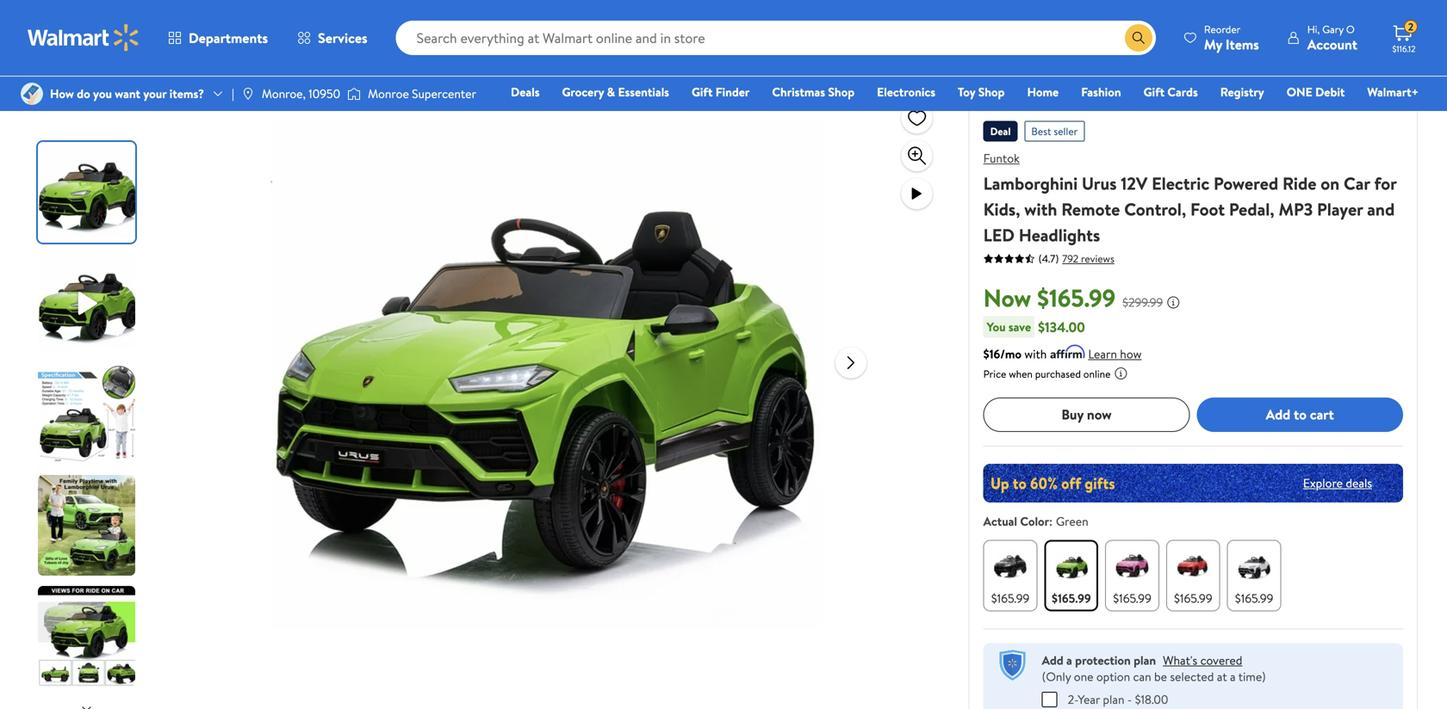 Task type: vqa. For each thing, say whether or not it's contained in the screenshot.
Explore deals
yes



Task type: describe. For each thing, give the bounding box(es) containing it.
lamborghini urus 12v electric powered ride on car for kids, with remote control, foot pedal, mp3 player and led headlights - image 2 of 8 image
[[38, 253, 139, 354]]

lamborghini urus 12v electric powered ride on car for kids, with remote control, foot pedal, mp3 player and led headlights - image 5 of 8 image
[[38, 587, 139, 688]]

powered
[[1214, 171, 1279, 196]]

3 $165.99 button from the left
[[1106, 540, 1160, 612]]

1 horizontal spatial a
[[1230, 669, 1236, 686]]

christmas
[[772, 84, 825, 100]]

 image for how do you want your items?
[[21, 83, 43, 105]]

reorder
[[1204, 22, 1241, 37]]

you save $134.00
[[987, 318, 1085, 337]]

cart
[[1310, 405, 1334, 424]]

lamborghini urus 12v electric powered ride on car for kids, with remote control, foot pedal, mp3 player and led headlights image
[[270, 99, 822, 651]]

$165.99 for 2nd "$165.99" button from left
[[1052, 590, 1091, 607]]

add to cart
[[1266, 405, 1334, 424]]

best
[[1032, 124, 1052, 139]]

12v
[[1121, 171, 1148, 196]]

(4.7)
[[1039, 252, 1059, 266]]

gary
[[1323, 22, 1344, 37]]

4 $165.99 button from the left
[[1167, 540, 1221, 612]]

purchased
[[1035, 367, 1081, 381]]

services button
[[283, 17, 382, 59]]

add to cart button
[[1197, 398, 1404, 432]]

how do you want your items?
[[50, 85, 204, 102]]

792
[[1063, 252, 1079, 266]]

actual color : green
[[984, 513, 1089, 530]]

fashion
[[1081, 84, 1121, 100]]

grocery & essentials link
[[554, 83, 677, 101]]

on
[[1321, 171, 1340, 196]]

option
[[1097, 669, 1131, 686]]

$134.00
[[1038, 318, 1085, 337]]

plan inside add a protection plan what's covered (only one option can be selected at a time)
[[1134, 652, 1156, 669]]

hi, gary o account
[[1308, 22, 1358, 54]]

price
[[984, 367, 1007, 381]]

supercenter
[[412, 85, 476, 102]]

grocery
[[562, 84, 604, 100]]

price when purchased online
[[984, 367, 1111, 381]]

0 horizontal spatial plan
[[1103, 692, 1125, 708]]

2-
[[1068, 692, 1078, 708]]

departments button
[[153, 17, 283, 59]]

buy now button
[[984, 398, 1190, 432]]

electronics link
[[869, 83, 943, 101]]

how
[[1120, 346, 1142, 363]]

next media item image
[[841, 353, 861, 374]]

up to sixty percent off deals. shop now. image
[[984, 464, 1404, 503]]

gift for gift cards
[[1144, 84, 1165, 100]]

with inside funtok lamborghini urus 12v electric powered ride on car for kids, with remote control, foot pedal, mp3 player and led headlights
[[1025, 197, 1058, 221]]

shop for toy shop
[[979, 84, 1005, 100]]

0 horizontal spatial a
[[1067, 652, 1073, 669]]

now
[[1087, 405, 1112, 424]]

monroe,
[[262, 85, 306, 102]]

2-Year plan - $18.00 checkbox
[[1042, 693, 1058, 708]]

want
[[115, 85, 140, 102]]

can
[[1133, 669, 1152, 686]]

$16/mo
[[984, 346, 1022, 363]]

headlights
[[1019, 223, 1100, 247]]

items?
[[169, 85, 204, 102]]

deals
[[511, 84, 540, 100]]

:
[[1049, 513, 1053, 530]]

gift for gift finder
[[692, 84, 713, 100]]

2-year plan - $18.00
[[1068, 692, 1169, 708]]

actual
[[984, 513, 1018, 530]]

$165.99 for 4th "$165.99" button from left
[[1174, 590, 1213, 607]]

urus
[[1082, 171, 1117, 196]]

account
[[1308, 35, 1358, 54]]

year
[[1078, 692, 1100, 708]]

explore deals
[[1303, 475, 1373, 492]]

electronics
[[877, 84, 936, 100]]

o
[[1347, 22, 1355, 37]]

christmas shop link
[[765, 83, 863, 101]]

player
[[1317, 197, 1363, 221]]

deals
[[1346, 475, 1373, 492]]

one
[[1074, 669, 1094, 686]]

lamborghini urus 12v electric powered ride on car for kids, with remote control, foot pedal, mp3 player and led headlights - image 1 of 8 image
[[38, 142, 139, 243]]

lamborghini urus 12v electric powered ride on car for kids, with remote control, foot pedal, mp3 player and led headlights - image 4 of 8 image
[[38, 476, 139, 576]]

add a protection plan what's covered (only one option can be selected at a time)
[[1042, 652, 1266, 686]]

toy shop link
[[950, 83, 1013, 101]]

view video image
[[907, 184, 928, 204]]

you
[[93, 85, 112, 102]]

deal
[[991, 124, 1011, 139]]

zoom image modal image
[[907, 146, 928, 166]]

2
[[1409, 20, 1414, 34]]

best seller
[[1032, 124, 1078, 139]]

do
[[77, 85, 90, 102]]

time)
[[1239, 669, 1266, 686]]

buy now
[[1062, 405, 1112, 424]]

(4.7) 792 reviews
[[1039, 252, 1115, 266]]

$299.99
[[1123, 294, 1163, 311]]

1 $165.99 button from the left
[[984, 540, 1038, 612]]

&
[[607, 84, 615, 100]]

what's covered button
[[1163, 652, 1243, 669]]

reviews
[[1081, 252, 1115, 266]]

$18.00
[[1135, 692, 1169, 708]]

funtok link
[[984, 150, 1020, 167]]

for
[[1375, 171, 1397, 196]]

deals link
[[503, 83, 548, 101]]

$165.99 for 1st "$165.99" button from right
[[1235, 590, 1274, 607]]

home link
[[1020, 83, 1067, 101]]

now
[[984, 281, 1032, 315]]

items
[[1226, 35, 1259, 54]]

sponsored
[[1354, 45, 1401, 60]]

add for add to cart
[[1266, 405, 1291, 424]]



Task type: locate. For each thing, give the bounding box(es) containing it.
ad disclaimer and feedback image
[[1404, 46, 1418, 59]]

foot
[[1191, 197, 1225, 221]]

a
[[1067, 652, 1073, 669], [1230, 669, 1236, 686]]

fashion link
[[1074, 83, 1129, 101]]

1 vertical spatial plan
[[1103, 692, 1125, 708]]

your
[[143, 85, 167, 102]]

registry
[[1221, 84, 1265, 100]]

toy
[[958, 84, 976, 100]]

my
[[1204, 35, 1223, 54]]

and
[[1368, 197, 1395, 221]]

learn more about strikethrough prices image
[[1167, 296, 1181, 310]]

2 with from the top
[[1025, 346, 1047, 363]]

a left one
[[1067, 652, 1073, 669]]

lamborghini urus 12v electric powered ride on car for kids, with remote control, foot pedal, mp3 player and led headlights - image 3 of 8 image
[[38, 364, 139, 465]]

gift left cards
[[1144, 84, 1165, 100]]

 image for monroe supercenter
[[347, 85, 361, 103]]

0 vertical spatial with
[[1025, 197, 1058, 221]]

0 horizontal spatial add
[[1042, 652, 1064, 669]]

plan left -
[[1103, 692, 1125, 708]]

plan left what's on the bottom
[[1134, 652, 1156, 669]]

$165.99 button
[[984, 540, 1038, 612], [1045, 540, 1099, 612], [1106, 540, 1160, 612], [1167, 540, 1221, 612], [1228, 540, 1282, 612]]

lamborghini
[[984, 171, 1078, 196]]

hi,
[[1308, 22, 1320, 37]]

add for add a protection plan what's covered (only one option can be selected at a time)
[[1042, 652, 1064, 669]]

1 vertical spatial add
[[1042, 652, 1064, 669]]

1 horizontal spatial add
[[1266, 405, 1291, 424]]

explore deals link
[[1297, 468, 1379, 499]]

now $165.99
[[984, 281, 1116, 315]]

2 gift from the left
[[1144, 84, 1165, 100]]

control,
[[1125, 197, 1187, 221]]

learn how button
[[1088, 345, 1142, 363]]

actual color list
[[980, 537, 1407, 615]]

gift inside "gift cards" link
[[1144, 84, 1165, 100]]

protection
[[1075, 652, 1131, 669]]

led
[[984, 223, 1015, 247]]

save
[[1009, 319, 1031, 335]]

green
[[1056, 513, 1089, 530]]

1 vertical spatial with
[[1025, 346, 1047, 363]]

learn
[[1088, 346, 1117, 363]]

essentials
[[618, 84, 669, 100]]

 image left how
[[21, 83, 43, 105]]

one debit link
[[1279, 83, 1353, 101]]

be
[[1155, 669, 1167, 686]]

reorder my items
[[1204, 22, 1259, 54]]

mp3
[[1279, 197, 1313, 221]]

funtok lamborghini urus 12v electric powered ride on car for kids, with remote control, foot pedal, mp3 player and led headlights
[[984, 150, 1397, 247]]

2 $165.99 button from the left
[[1045, 540, 1099, 612]]

Search search field
[[396, 21, 1156, 55]]

grocery & essentials
[[562, 84, 669, 100]]

add left to at right bottom
[[1266, 405, 1291, 424]]

gift finder link
[[684, 83, 758, 101]]

learn how
[[1088, 346, 1142, 363]]

add inside add a protection plan what's covered (only one option can be selected at a time)
[[1042, 652, 1064, 669]]

ride
[[1283, 171, 1317, 196]]

to
[[1294, 405, 1307, 424]]

affirm image
[[1051, 345, 1085, 359]]

10950
[[309, 85, 340, 102]]

1 horizontal spatial gift
[[1144, 84, 1165, 100]]

selected
[[1170, 669, 1214, 686]]

1 horizontal spatial plan
[[1134, 652, 1156, 669]]

toy shop
[[958, 84, 1005, 100]]

christmas shop
[[772, 84, 855, 100]]

monroe supercenter
[[368, 85, 476, 102]]

gift finder
[[692, 84, 750, 100]]

online
[[1084, 367, 1111, 381]]

add to favorites list, lamborghini urus 12v electric powered ride on car for kids, with remote control, foot pedal, mp3 player and led headlights image
[[907, 107, 928, 129]]

1 horizontal spatial shop
[[979, 84, 1005, 100]]

add inside button
[[1266, 405, 1291, 424]]

home
[[1027, 84, 1059, 100]]

with down lamborghini
[[1025, 197, 1058, 221]]

 image
[[21, 83, 43, 105], [347, 85, 361, 103]]

0 horizontal spatial  image
[[21, 83, 43, 105]]

funtok
[[984, 150, 1020, 167]]

0 horizontal spatial gift
[[692, 84, 713, 100]]

gift left finder
[[692, 84, 713, 100]]

1 shop from the left
[[828, 84, 855, 100]]

car
[[1344, 171, 1371, 196]]

shop right the toy
[[979, 84, 1005, 100]]

one
[[1287, 84, 1313, 100]]

1 gift from the left
[[692, 84, 713, 100]]

1 with from the top
[[1025, 197, 1058, 221]]

how
[[50, 85, 74, 102]]

shop for christmas shop
[[828, 84, 855, 100]]

what's
[[1163, 652, 1198, 669]]

legal information image
[[1114, 367, 1128, 381]]

plan
[[1134, 652, 1156, 669], [1103, 692, 1125, 708]]

(only
[[1042, 669, 1071, 686]]

wpp logo image
[[997, 651, 1028, 682]]

shop right 'christmas'
[[828, 84, 855, 100]]

0 vertical spatial add
[[1266, 405, 1291, 424]]

monroe, 10950
[[262, 85, 340, 102]]

debit
[[1316, 84, 1345, 100]]

next image image
[[80, 703, 93, 710]]

0 horizontal spatial shop
[[828, 84, 855, 100]]

seller
[[1054, 124, 1078, 139]]

one debit
[[1287, 84, 1345, 100]]

walmart image
[[28, 24, 140, 52]]

with up price when purchased online
[[1025, 346, 1047, 363]]

2 shop from the left
[[979, 84, 1005, 100]]

add left one
[[1042, 652, 1064, 669]]

$165.99
[[1037, 281, 1116, 315], [991, 590, 1030, 607], [1052, 590, 1091, 607], [1113, 590, 1152, 607], [1174, 590, 1213, 607], [1235, 590, 1274, 607]]

Walmart Site-Wide search field
[[396, 21, 1156, 55]]

792 reviews link
[[1059, 252, 1115, 266]]

services
[[318, 28, 368, 47]]

a right at
[[1230, 669, 1236, 686]]

when
[[1009, 367, 1033, 381]]

explore
[[1303, 475, 1343, 492]]

electric
[[1152, 171, 1210, 196]]

1 horizontal spatial  image
[[347, 85, 361, 103]]

add
[[1266, 405, 1291, 424], [1042, 652, 1064, 669]]

-
[[1128, 692, 1132, 708]]

buy
[[1062, 405, 1084, 424]]

5 $165.99 button from the left
[[1228, 540, 1282, 612]]

0 vertical spatial plan
[[1134, 652, 1156, 669]]

$16/mo with
[[984, 346, 1047, 363]]

walmart+ link
[[1360, 83, 1427, 101]]

 image
[[241, 87, 255, 101]]

 image right 10950
[[347, 85, 361, 103]]

search icon image
[[1132, 31, 1146, 45]]

$165.99 for 3rd "$165.99" button
[[1113, 590, 1152, 607]]

gift inside gift finder link
[[692, 84, 713, 100]]

$165.99 for 5th "$165.99" button from the right
[[991, 590, 1030, 607]]



